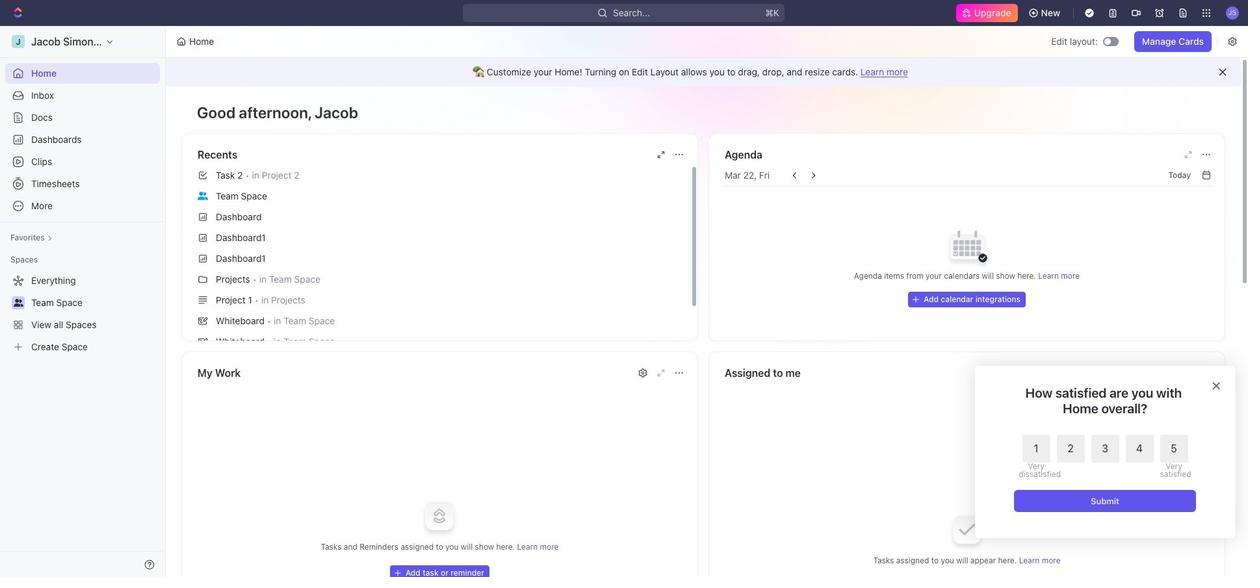 Task type: describe. For each thing, give the bounding box(es) containing it.
jacob simon's workspace, , element
[[12, 35, 25, 48]]

user group image
[[198, 192, 208, 200]]



Task type: vqa. For each thing, say whether or not it's contained in the screenshot.
2nd IN from the top of the page
no



Task type: locate. For each thing, give the bounding box(es) containing it.
dialog
[[975, 366, 1235, 538]]

user group image
[[13, 299, 23, 307]]

alert
[[166, 58, 1241, 86]]

sidebar navigation
[[0, 26, 168, 577]]

tree inside 'sidebar' navigation
[[5, 270, 160, 358]]

tree
[[5, 270, 160, 358]]

option group
[[1019, 435, 1188, 479]]



